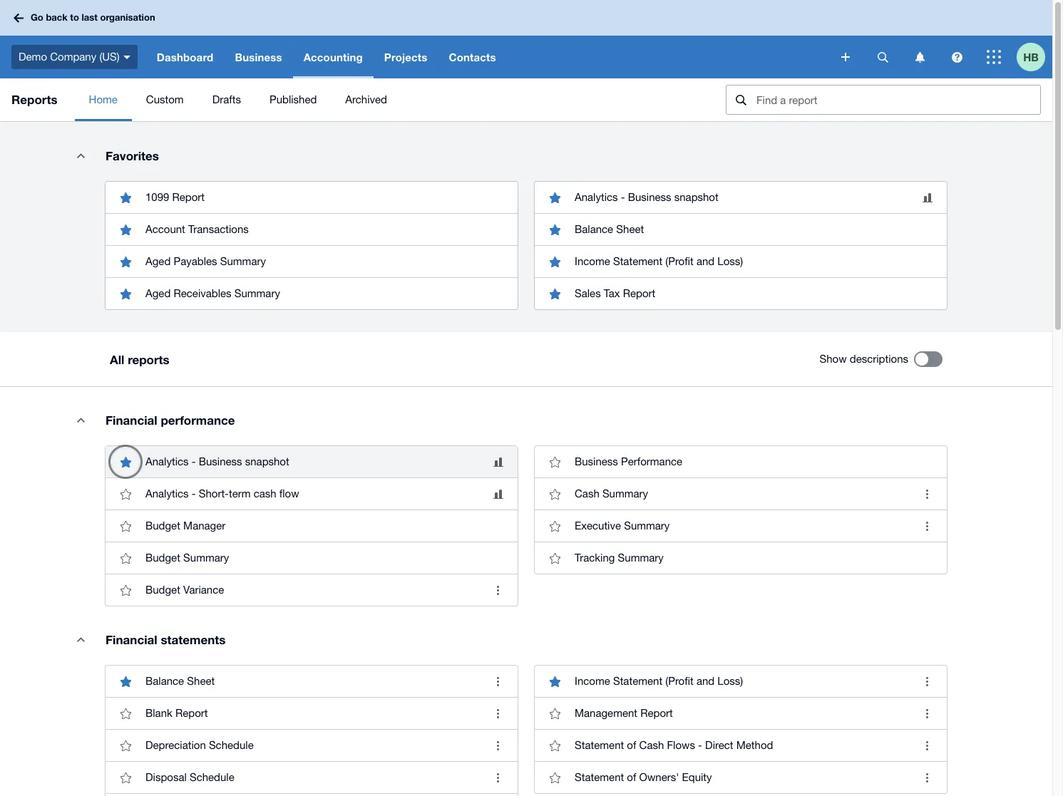 Task type: vqa. For each thing, say whether or not it's contained in the screenshot.
Remove Favorite icon associated with Sales Tax Report
yes



Task type: describe. For each thing, give the bounding box(es) containing it.
0 horizontal spatial svg image
[[878, 52, 888, 62]]

projects
[[384, 51, 428, 63]]

owners'
[[640, 772, 679, 784]]

of for owners'
[[627, 772, 637, 784]]

favorite image for statement of owners' equity
[[541, 764, 569, 792]]

tax
[[604, 287, 620, 300]]

1 horizontal spatial svg image
[[952, 52, 963, 62]]

aged receivables summary
[[146, 287, 280, 300]]

hb button
[[1017, 36, 1053, 78]]

1 income from the top
[[575, 255, 610, 267]]

- for more information about analytics - short-term cash flow image
[[192, 488, 196, 500]]

2 income from the top
[[575, 676, 610, 688]]

last
[[82, 12, 98, 23]]

dashboard link
[[146, 36, 224, 78]]

budget variance link
[[106, 574, 518, 606]]

2 income statement (profit and loss) link from the top
[[535, 666, 947, 698]]

demo company (us)
[[19, 50, 120, 63]]

favorite image for depreciation schedule
[[111, 732, 140, 760]]

account transactions
[[146, 223, 249, 235]]

more options image for disposal schedule
[[484, 764, 512, 792]]

menu containing home
[[75, 78, 715, 121]]

dashboard
[[157, 51, 214, 63]]

1099 report link
[[106, 182, 518, 213]]

go back to last organisation
[[31, 12, 155, 23]]

cash summary
[[575, 488, 648, 500]]

1 and from the top
[[697, 255, 715, 267]]

budget summary link
[[106, 542, 518, 574]]

go
[[31, 12, 43, 23]]

demo
[[19, 50, 47, 63]]

descriptions
[[850, 353, 909, 365]]

1 vertical spatial balance
[[146, 676, 184, 688]]

expand report group image for financial statements
[[66, 626, 95, 654]]

statement of cash flows - direct method
[[575, 740, 774, 752]]

summary for cash summary
[[603, 488, 648, 500]]

report for blank report
[[175, 708, 208, 720]]

navigation containing dashboard
[[146, 36, 832, 78]]

more information about analytics - short-term cash flow image
[[494, 490, 504, 499]]

remove favorite image for sales tax report
[[541, 280, 569, 308]]

0 vertical spatial sheet
[[617, 223, 644, 235]]

2 and from the top
[[697, 676, 715, 688]]

Find a report text field
[[755, 86, 1041, 114]]

accounting button
[[293, 36, 374, 78]]

business button
[[224, 36, 293, 78]]

contacts button
[[438, 36, 507, 78]]

remove favorite image for aged payables summary
[[111, 248, 140, 276]]

flows
[[667, 740, 695, 752]]

statement up sales tax report
[[613, 255, 663, 267]]

blank report link
[[106, 698, 518, 730]]

svg image inside the demo company (us) popup button
[[123, 55, 130, 59]]

analytics for more information about analytics - business snapshot icon
[[575, 191, 618, 203]]

term
[[229, 488, 251, 500]]

custom link
[[132, 78, 198, 121]]

budget summary
[[146, 552, 229, 564]]

1 income statement (profit and loss) from the top
[[575, 255, 743, 267]]

performance
[[161, 413, 235, 428]]

depreciation
[[146, 740, 206, 752]]

snapshot for more information about analytics - business snapshot image
[[245, 456, 289, 468]]

transactions
[[188, 223, 249, 235]]

favorite image for budget summary
[[111, 544, 140, 573]]

summary for executive summary
[[624, 520, 670, 532]]

management
[[575, 708, 638, 720]]

(us)
[[99, 50, 120, 63]]

show descriptions
[[820, 353, 909, 365]]

financial statements
[[106, 633, 226, 648]]

all
[[110, 352, 124, 367]]

analytics for more information about analytics - business snapshot image
[[146, 456, 189, 468]]

budget for budget summary
[[146, 552, 180, 564]]

receivables
[[174, 287, 232, 300]]

budget manager
[[146, 520, 226, 532]]

projects button
[[374, 36, 438, 78]]

sales tax report
[[575, 287, 656, 300]]

favorite image for management report
[[541, 700, 569, 728]]

expand report group image
[[66, 141, 95, 170]]

2 (profit from the top
[[666, 676, 694, 688]]

0 vertical spatial balance sheet
[[575, 223, 644, 235]]

- for more information about analytics - business snapshot icon
[[621, 191, 625, 203]]

sales
[[575, 287, 601, 300]]

2 income statement (profit and loss) from the top
[[575, 676, 743, 688]]

1 vertical spatial balance sheet link
[[106, 666, 518, 698]]

svg image inside go back to last organisation link
[[14, 13, 24, 22]]

aged payables summary link
[[106, 245, 518, 277]]

organisation
[[100, 12, 155, 23]]

cash
[[254, 488, 277, 500]]

favorite image for statement of cash flows - direct method
[[541, 732, 569, 760]]

favorite image for analytics - short-term cash flow
[[111, 480, 140, 509]]

of for cash
[[627, 740, 637, 752]]

remove favorite image for balance sheet
[[111, 668, 140, 696]]

favorite image for business performance
[[541, 448, 569, 476]]

home
[[89, 93, 118, 106]]

business performance
[[575, 456, 683, 468]]

budget for budget manager
[[146, 520, 180, 532]]

sales tax report link
[[535, 277, 947, 310]]

analytics for more information about analytics - short-term cash flow image
[[146, 488, 189, 500]]

0 horizontal spatial sheet
[[187, 676, 215, 688]]

1099
[[146, 191, 169, 203]]

statement up management report
[[613, 676, 663, 688]]

to
[[70, 12, 79, 23]]

account
[[146, 223, 185, 235]]

2 horizontal spatial svg image
[[987, 50, 1001, 64]]

more information about analytics - business snapshot image
[[494, 458, 504, 467]]

1 horizontal spatial balance
[[575, 223, 614, 235]]

payables
[[174, 255, 217, 267]]

1 horizontal spatial balance sheet link
[[535, 213, 947, 245]]

disposal schedule link
[[106, 762, 518, 794]]

archived
[[345, 93, 387, 106]]

more options image for cash summary
[[913, 480, 942, 509]]

statements
[[161, 633, 226, 648]]

more options image for management report
[[913, 700, 942, 728]]

executive summary link
[[535, 510, 947, 542]]

1099 report
[[146, 191, 205, 203]]

management report
[[575, 708, 673, 720]]

drafts link
[[198, 78, 255, 121]]

business inside dropdown button
[[235, 51, 282, 63]]

direct
[[706, 740, 734, 752]]

home link
[[75, 78, 132, 121]]

manager
[[183, 520, 226, 532]]

go back to last organisation link
[[9, 5, 164, 30]]

remove favorite image inside 'account transactions' link
[[111, 215, 140, 244]]

cash summary link
[[535, 478, 947, 510]]

tracking
[[575, 552, 615, 564]]

reports
[[128, 352, 170, 367]]

financial for financial statements
[[106, 633, 157, 648]]



Task type: locate. For each thing, give the bounding box(es) containing it.
more options image for depreciation schedule
[[484, 732, 512, 760]]

company
[[50, 50, 96, 63]]

aged left receivables
[[146, 287, 171, 300]]

1 vertical spatial balance sheet
[[146, 676, 215, 688]]

aged for aged receivables summary
[[146, 287, 171, 300]]

svg image
[[14, 13, 24, 22], [916, 52, 925, 62], [842, 53, 850, 61], [123, 55, 130, 59]]

budget up budget summary
[[146, 520, 180, 532]]

business performance link
[[535, 447, 947, 478]]

reports
[[11, 92, 57, 107]]

aged down account
[[146, 255, 171, 267]]

0 vertical spatial (profit
[[666, 255, 694, 267]]

expand report group image
[[66, 406, 95, 434], [66, 626, 95, 654]]

sheet up blank report
[[187, 676, 215, 688]]

analytics - business snapshot for more information about analytics - business snapshot icon
[[575, 191, 719, 203]]

1 vertical spatial snapshot
[[245, 456, 289, 468]]

budget inside "link"
[[146, 584, 180, 596]]

0 vertical spatial cash
[[575, 488, 600, 500]]

favorite image inside disposal schedule link
[[111, 764, 140, 792]]

statement of owners' equity
[[575, 772, 712, 784]]

performance
[[621, 456, 683, 468]]

custom
[[146, 93, 184, 106]]

1 expand report group image from the top
[[66, 406, 95, 434]]

1 vertical spatial income statement (profit and loss)
[[575, 676, 743, 688]]

0 vertical spatial analytics - business snapshot
[[575, 191, 719, 203]]

favorites
[[106, 148, 159, 163]]

analytics
[[575, 191, 618, 203], [146, 456, 189, 468], [146, 488, 189, 500]]

1 vertical spatial (profit
[[666, 676, 694, 688]]

2 expand report group image from the top
[[66, 626, 95, 654]]

0 horizontal spatial analytics - business snapshot
[[146, 456, 289, 468]]

more options image inside cash summary link
[[913, 480, 942, 509]]

3 budget from the top
[[146, 584, 180, 596]]

analytics - business snapshot
[[575, 191, 719, 203], [146, 456, 289, 468]]

0 vertical spatial loss)
[[718, 255, 743, 267]]

disposal
[[146, 772, 187, 784]]

back
[[46, 12, 68, 23]]

0 vertical spatial expand report group image
[[66, 406, 95, 434]]

1 vertical spatial analytics
[[146, 456, 189, 468]]

method
[[737, 740, 774, 752]]

remove favorite image
[[111, 248, 140, 276], [541, 248, 569, 276], [111, 280, 140, 308], [541, 280, 569, 308], [111, 668, 140, 696]]

0 vertical spatial of
[[627, 740, 637, 752]]

remove favorite image for aged receivables summary
[[111, 280, 140, 308]]

disposal schedule
[[146, 772, 234, 784]]

schedule for disposal schedule
[[190, 772, 234, 784]]

favorite image inside the "statement of owners' equity" link
[[541, 764, 569, 792]]

favorite image inside budget manager link
[[111, 512, 140, 541]]

budget up budget variance
[[146, 552, 180, 564]]

0 vertical spatial income statement (profit and loss)
[[575, 255, 743, 267]]

2 loss) from the top
[[718, 676, 743, 688]]

statement
[[613, 255, 663, 267], [613, 676, 663, 688], [575, 740, 624, 752], [575, 772, 624, 784]]

favorite image inside budget variance "link"
[[111, 576, 140, 605]]

expand report group image for financial performance
[[66, 406, 95, 434]]

schedule down 'depreciation schedule'
[[190, 772, 234, 784]]

favorite image
[[111, 480, 140, 509], [541, 480, 569, 509], [541, 544, 569, 573], [111, 732, 140, 760], [541, 732, 569, 760]]

0 vertical spatial balance
[[575, 223, 614, 235]]

report right "tax"
[[623, 287, 656, 300]]

favorite image inside budget summary link
[[111, 544, 140, 573]]

balance sheet link
[[535, 213, 947, 245], [106, 666, 518, 698]]

1 loss) from the top
[[718, 255, 743, 267]]

accounting
[[304, 51, 363, 63]]

favorite image for blank report
[[111, 700, 140, 728]]

favorite image for budget manager
[[111, 512, 140, 541]]

variance
[[183, 584, 224, 596]]

2 aged from the top
[[146, 287, 171, 300]]

favorite image inside the depreciation schedule link
[[111, 732, 140, 760]]

summary up tracking summary on the right bottom of the page
[[624, 520, 670, 532]]

more options image for income statement (profit and loss)
[[913, 668, 942, 696]]

depreciation schedule
[[146, 740, 254, 752]]

tracking summary link
[[535, 542, 947, 574]]

and up sales tax report link
[[697, 255, 715, 267]]

favorite image for budget variance
[[111, 576, 140, 605]]

favorite image inside business performance link
[[541, 448, 569, 476]]

all reports
[[110, 352, 170, 367]]

balance up sales
[[575, 223, 614, 235]]

tracking summary
[[575, 552, 664, 564]]

svg image
[[987, 50, 1001, 64], [878, 52, 888, 62], [952, 52, 963, 62]]

snapshot
[[675, 191, 719, 203], [245, 456, 289, 468]]

favorite image for cash summary
[[541, 480, 569, 509]]

1 horizontal spatial analytics - business snapshot
[[575, 191, 719, 203]]

statement of cash flows - direct method link
[[535, 730, 947, 762]]

blank report
[[146, 708, 208, 720]]

summary for tracking summary
[[618, 552, 664, 564]]

blank
[[146, 708, 172, 720]]

menu
[[75, 78, 715, 121]]

2 financial from the top
[[106, 633, 157, 648]]

analytics - short-term cash flow
[[146, 488, 299, 500]]

report
[[172, 191, 205, 203], [623, 287, 656, 300], [175, 708, 208, 720], [641, 708, 673, 720]]

aged receivables summary link
[[106, 277, 518, 310]]

financial left statements
[[106, 633, 157, 648]]

favorite image inside statement of cash flows - direct method link
[[541, 732, 569, 760]]

financial performance
[[106, 413, 235, 428]]

favorite image
[[541, 448, 569, 476], [111, 512, 140, 541], [541, 512, 569, 541], [111, 544, 140, 573], [111, 576, 140, 605], [111, 700, 140, 728], [541, 700, 569, 728], [111, 764, 140, 792], [541, 764, 569, 792]]

favorite image for disposal schedule
[[111, 764, 140, 792]]

0 horizontal spatial snapshot
[[245, 456, 289, 468]]

summary up executive summary
[[603, 488, 648, 500]]

financial down the all reports
[[106, 413, 157, 428]]

0 vertical spatial snapshot
[[675, 191, 719, 203]]

short-
[[199, 488, 229, 500]]

schedule inside disposal schedule link
[[190, 772, 234, 784]]

balance sheet up blank report
[[146, 676, 215, 688]]

equity
[[682, 772, 712, 784]]

favorite image inside management report link
[[541, 700, 569, 728]]

remove favorite image inside "aged receivables summary" link
[[111, 280, 140, 308]]

published link
[[255, 78, 331, 121]]

depreciation schedule link
[[106, 730, 518, 762]]

remove favorite image inside aged payables summary link
[[111, 248, 140, 276]]

loss) up sales tax report link
[[718, 255, 743, 267]]

cash up 'executive'
[[575, 488, 600, 500]]

0 vertical spatial balance sheet link
[[535, 213, 947, 245]]

analytics - business snapshot for more information about analytics - business snapshot image
[[146, 456, 289, 468]]

0 vertical spatial budget
[[146, 520, 180, 532]]

aged for aged payables summary
[[146, 255, 171, 267]]

- for more information about analytics - business snapshot image
[[192, 456, 196, 468]]

favorite image inside executive summary link
[[541, 512, 569, 541]]

1 horizontal spatial snapshot
[[675, 191, 719, 203]]

2 vertical spatial analytics
[[146, 488, 189, 500]]

financial
[[106, 413, 157, 428], [106, 633, 157, 648]]

income up sales
[[575, 255, 610, 267]]

schedule for depreciation schedule
[[209, 740, 254, 752]]

report for management report
[[641, 708, 673, 720]]

budget for budget variance
[[146, 584, 180, 596]]

more information about analytics - business snapshot image
[[923, 193, 933, 202]]

favorite image inside cash summary link
[[541, 480, 569, 509]]

remove favorite image inside sales tax report link
[[541, 280, 569, 308]]

banner containing hb
[[0, 0, 1053, 78]]

0 vertical spatial income statement (profit and loss) link
[[535, 245, 947, 277]]

0 horizontal spatial cash
[[575, 488, 600, 500]]

sheet up sales tax report
[[617, 223, 644, 235]]

favorite image for executive summary
[[541, 512, 569, 541]]

budget variance
[[146, 584, 224, 596]]

income statement (profit and loss)
[[575, 255, 743, 267], [575, 676, 743, 688]]

1 budget from the top
[[146, 520, 180, 532]]

0 horizontal spatial balance sheet
[[146, 676, 215, 688]]

0 vertical spatial schedule
[[209, 740, 254, 752]]

1 vertical spatial income statement (profit and loss) link
[[535, 666, 947, 698]]

report up the statement of cash flows - direct method
[[641, 708, 673, 720]]

more options image for budget variance
[[484, 576, 512, 605]]

drafts
[[212, 93, 241, 106]]

remove favorite image inside 1099 report link
[[111, 183, 140, 212]]

favorite image for tracking summary
[[541, 544, 569, 573]]

cash
[[575, 488, 600, 500], [640, 740, 664, 752]]

1 vertical spatial analytics - business snapshot
[[146, 456, 289, 468]]

of
[[627, 740, 637, 752], [627, 772, 637, 784]]

income statement (profit and loss) up sales tax report
[[575, 255, 743, 267]]

aged payables summary
[[146, 255, 266, 267]]

more options image
[[913, 480, 942, 509], [913, 512, 942, 541], [913, 668, 942, 696], [484, 700, 512, 728], [913, 700, 942, 728], [484, 732, 512, 760], [913, 764, 942, 792]]

balance
[[575, 223, 614, 235], [146, 676, 184, 688]]

income statement (profit and loss) up management report
[[575, 676, 743, 688]]

None field
[[726, 85, 1041, 115]]

loss)
[[718, 255, 743, 267], [718, 676, 743, 688]]

2 of from the top
[[627, 772, 637, 784]]

0 horizontal spatial balance
[[146, 676, 184, 688]]

financial for financial performance
[[106, 413, 157, 428]]

of left 'owners''
[[627, 772, 637, 784]]

hb
[[1024, 50, 1039, 63]]

executive
[[575, 520, 621, 532]]

1 horizontal spatial sheet
[[617, 223, 644, 235]]

0 vertical spatial aged
[[146, 255, 171, 267]]

1 vertical spatial of
[[627, 772, 637, 784]]

1 vertical spatial aged
[[146, 287, 171, 300]]

balance sheet
[[575, 223, 644, 235], [146, 676, 215, 688]]

1 (profit from the top
[[666, 255, 694, 267]]

1 vertical spatial income
[[575, 676, 610, 688]]

2 budget from the top
[[146, 552, 180, 564]]

cash left flows
[[640, 740, 664, 752]]

account transactions link
[[106, 213, 518, 245]]

1 vertical spatial sheet
[[187, 676, 215, 688]]

loss) up management report link
[[718, 676, 743, 688]]

remove favorite image
[[111, 183, 140, 212], [541, 183, 569, 212], [111, 215, 140, 244], [541, 215, 569, 244], [111, 448, 140, 476], [541, 668, 569, 696]]

0 vertical spatial analytics
[[575, 191, 618, 203]]

published
[[270, 93, 317, 106]]

contacts
[[449, 51, 496, 63]]

statement down management
[[575, 740, 624, 752]]

1 vertical spatial loss)
[[718, 676, 743, 688]]

balance sheet up "tax"
[[575, 223, 644, 235]]

1 horizontal spatial cash
[[640, 740, 664, 752]]

show
[[820, 353, 847, 365]]

and
[[697, 255, 715, 267], [697, 676, 715, 688]]

more options image for blank report
[[484, 700, 512, 728]]

and up management report link
[[697, 676, 715, 688]]

1 vertical spatial budget
[[146, 552, 180, 564]]

archived link
[[331, 78, 402, 121]]

more options image for balance sheet
[[484, 668, 512, 696]]

1 vertical spatial financial
[[106, 633, 157, 648]]

sheet
[[617, 223, 644, 235], [187, 676, 215, 688]]

executive summary
[[575, 520, 670, 532]]

more options image inside the depreciation schedule link
[[484, 732, 512, 760]]

balance sheet link up sales tax report link
[[535, 213, 947, 245]]

more options image for statement of cash flows - direct method
[[913, 732, 942, 760]]

summary down executive summary
[[618, 552, 664, 564]]

budget manager link
[[106, 510, 518, 542]]

2 vertical spatial budget
[[146, 584, 180, 596]]

balance sheet link up the depreciation schedule link at the left bottom
[[106, 666, 518, 698]]

1 financial from the top
[[106, 413, 157, 428]]

0 vertical spatial and
[[697, 255, 715, 267]]

0 vertical spatial income
[[575, 255, 610, 267]]

income
[[575, 255, 610, 267], [575, 676, 610, 688]]

more options image for statement of owners' equity
[[913, 764, 942, 792]]

navigation
[[146, 36, 832, 78]]

demo company (us) button
[[0, 36, 146, 78]]

report for 1099 report
[[172, 191, 205, 203]]

report right "blank"
[[175, 708, 208, 720]]

1 aged from the top
[[146, 255, 171, 267]]

flow
[[279, 488, 299, 500]]

1 vertical spatial cash
[[640, 740, 664, 752]]

0 vertical spatial financial
[[106, 413, 157, 428]]

(profit up sales tax report link
[[666, 255, 694, 267]]

budget
[[146, 520, 180, 532], [146, 552, 180, 564], [146, 584, 180, 596]]

1 horizontal spatial balance sheet
[[575, 223, 644, 235]]

1 of from the top
[[627, 740, 637, 752]]

summary down transactions
[[220, 255, 266, 267]]

more options image inside disposal schedule link
[[484, 764, 512, 792]]

statement of owners' equity link
[[535, 762, 947, 794]]

more options image for executive summary
[[913, 512, 942, 541]]

favorite image inside 'blank report' link
[[111, 700, 140, 728]]

more options image
[[484, 576, 512, 605], [484, 668, 512, 696], [913, 732, 942, 760], [484, 764, 512, 792]]

(profit up flows
[[666, 676, 694, 688]]

0 horizontal spatial balance sheet link
[[106, 666, 518, 698]]

1 vertical spatial schedule
[[190, 772, 234, 784]]

income up management
[[575, 676, 610, 688]]

budget down budget summary
[[146, 584, 180, 596]]

1 vertical spatial and
[[697, 676, 715, 688]]

summary for budget summary
[[183, 552, 229, 564]]

report right the 1099
[[172, 191, 205, 203]]

management report link
[[535, 698, 947, 730]]

summary down manager
[[183, 552, 229, 564]]

statement left 'owners''
[[575, 772, 624, 784]]

schedule up disposal schedule
[[209, 740, 254, 752]]

remove favorite image for income statement (profit and loss)
[[541, 248, 569, 276]]

banner
[[0, 0, 1053, 78]]

snapshot for more information about analytics - business snapshot icon
[[675, 191, 719, 203]]

1 income statement (profit and loss) link from the top
[[535, 245, 947, 277]]

1 vertical spatial expand report group image
[[66, 626, 95, 654]]

of down management report
[[627, 740, 637, 752]]

favorite image inside tracking summary link
[[541, 544, 569, 573]]

more options image inside budget variance "link"
[[484, 576, 512, 605]]

schedule inside the depreciation schedule link
[[209, 740, 254, 752]]

summary
[[220, 255, 266, 267], [234, 287, 280, 300], [603, 488, 648, 500], [624, 520, 670, 532], [183, 552, 229, 564], [618, 552, 664, 564]]

summary right receivables
[[234, 287, 280, 300]]

balance up "blank"
[[146, 676, 184, 688]]



